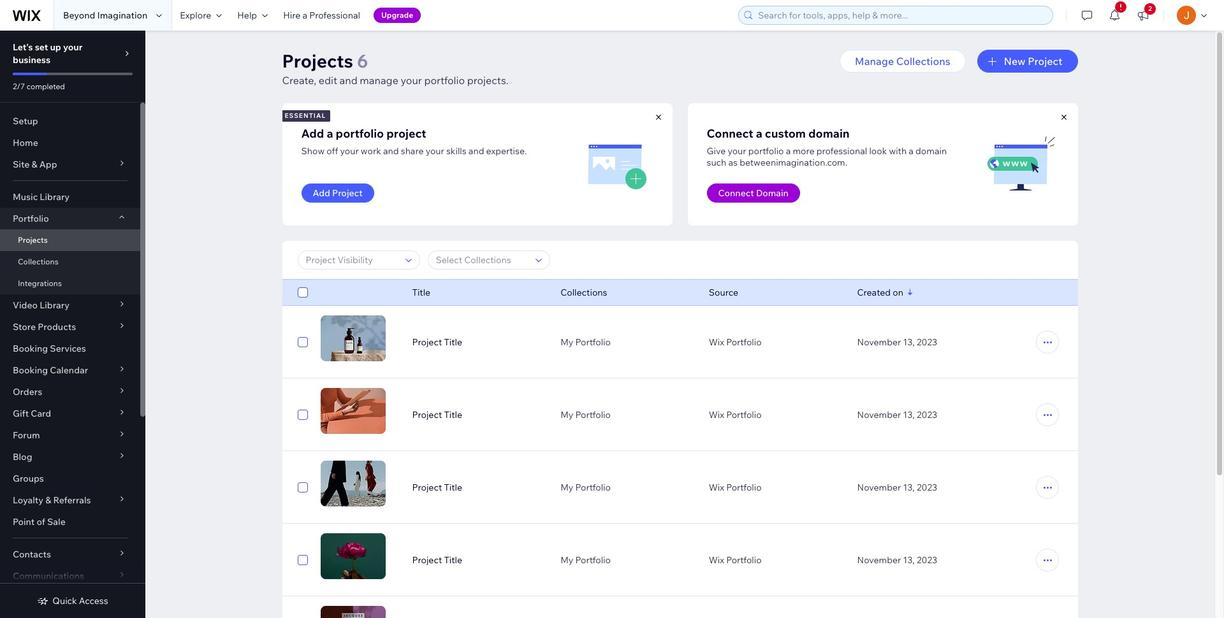Task type: vqa. For each thing, say whether or not it's contained in the screenshot.
the bottom Booking
yes



Task type: locate. For each thing, give the bounding box(es) containing it.
& right the loyalty
[[45, 495, 51, 507]]

point of sale link
[[0, 512, 140, 533]]

booking inside dropdown button
[[13, 365, 48, 376]]

0 vertical spatial collections
[[897, 55, 951, 68]]

0 horizontal spatial portfolio
[[336, 126, 384, 141]]

betweenimagination.com.
[[740, 157, 848, 168]]

such
[[707, 157, 727, 168]]

add for project
[[313, 188, 330, 199]]

skills
[[447, 145, 467, 157]]

booking up orders on the bottom
[[13, 365, 48, 376]]

your inside "projects 6 create, edit and manage your portfolio projects."
[[401, 74, 422, 87]]

share
[[401, 145, 424, 157]]

2 november from the top
[[858, 410, 902, 421]]

1 my portfolio from the top
[[561, 337, 611, 348]]

connect down as
[[719, 188, 755, 199]]

loyalty & referrals button
[[0, 490, 140, 512]]

wix portfolio
[[709, 337, 762, 348], [709, 410, 762, 421], [709, 482, 762, 494], [709, 555, 762, 567]]

3 my portfolio from the top
[[561, 482, 611, 494]]

1 wix portfolio from the top
[[709, 337, 762, 348]]

0 vertical spatial domain
[[809, 126, 850, 141]]

2023 for third project title image from the bottom of the page
[[917, 410, 938, 421]]

2 november 13, 2023 from the top
[[858, 410, 938, 421]]

add a portfolio project show off your work and share your skills and expertise.
[[301, 126, 527, 157]]

and right work
[[383, 145, 399, 157]]

integrations link
[[0, 273, 140, 295]]

0 vertical spatial projects
[[282, 50, 353, 72]]

2 my portfolio from the top
[[561, 410, 611, 421]]

0 horizontal spatial domain
[[809, 126, 850, 141]]

project for third project title image from the bottom of the page
[[412, 410, 442, 421]]

& right site
[[32, 159, 37, 170]]

1 my from the top
[[561, 337, 574, 348]]

projects down the portfolio "dropdown button"
[[18, 235, 48, 245]]

and inside "projects 6 create, edit and manage your portfolio projects."
[[340, 74, 358, 87]]

portfolio left the projects.
[[425, 74, 465, 87]]

portfolio inside "dropdown button"
[[13, 213, 49, 225]]

library up products
[[40, 300, 69, 311]]

0 vertical spatial library
[[40, 191, 70, 203]]

1 horizontal spatial portfolio
[[425, 74, 465, 87]]

beyond
[[63, 10, 95, 21]]

hire a professional
[[283, 10, 360, 21]]

0 vertical spatial booking
[[13, 343, 48, 355]]

1 vertical spatial portfolio
[[336, 126, 384, 141]]

4 november from the top
[[858, 555, 902, 567]]

a left the "custom"
[[756, 126, 763, 141]]

project for 2nd project title image from the bottom
[[412, 482, 442, 494]]

booking calendar button
[[0, 360, 140, 382]]

1 booking from the top
[[13, 343, 48, 355]]

store
[[13, 322, 36, 333]]

services
[[50, 343, 86, 355]]

4 wix portfolio from the top
[[709, 555, 762, 567]]

Project Visibility field
[[302, 251, 402, 269]]

list
[[280, 103, 1078, 226]]

your right give
[[728, 145, 747, 157]]

gift
[[13, 408, 29, 420]]

13, for 2nd project title image from the bottom
[[904, 482, 915, 494]]

2 project title from the top
[[412, 410, 463, 421]]

3 2023 from the top
[[917, 482, 938, 494]]

groups link
[[0, 468, 140, 490]]

2 wix from the top
[[709, 410, 725, 421]]

title for fourth project title image from the top
[[444, 555, 463, 567]]

project title image
[[321, 316, 386, 362], [321, 389, 386, 434], [321, 461, 386, 507], [321, 534, 386, 580]]

3 project title from the top
[[412, 482, 463, 494]]

2 13, from the top
[[904, 410, 915, 421]]

my portfolio for fourth project title image from the bottom
[[561, 337, 611, 348]]

domain up professional
[[809, 126, 850, 141]]

and right "edit"
[[340, 74, 358, 87]]

project title for third project title image from the bottom of the page
[[412, 410, 463, 421]]

None checkbox
[[298, 285, 308, 300], [298, 480, 308, 496], [298, 285, 308, 300], [298, 480, 308, 496]]

0 horizontal spatial and
[[340, 74, 358, 87]]

quick
[[53, 596, 77, 607]]

connect for a
[[707, 126, 754, 141]]

my portfolio for 2nd project title image from the bottom
[[561, 482, 611, 494]]

2 horizontal spatial portfolio
[[749, 145, 784, 157]]

add down show
[[313, 188, 330, 199]]

3 wix portfolio from the top
[[709, 482, 762, 494]]

your right manage
[[401, 74, 422, 87]]

booking for booking services
[[13, 343, 48, 355]]

set
[[35, 41, 48, 53]]

1 november 13, 2023 from the top
[[858, 337, 938, 348]]

booking services link
[[0, 338, 140, 360]]

project for fourth project title image from the top
[[412, 555, 442, 567]]

music library link
[[0, 186, 140, 208]]

a
[[303, 10, 308, 21], [327, 126, 333, 141], [756, 126, 763, 141], [786, 145, 791, 157], [909, 145, 914, 157]]

your inside connect a custom domain give your portfolio a more professional look with a domain such as betweenimagination.com.
[[728, 145, 747, 157]]

add inside button
[[313, 188, 330, 199]]

november 13, 2023
[[858, 337, 938, 348], [858, 410, 938, 421], [858, 482, 938, 494], [858, 555, 938, 567]]

beyond imagination
[[63, 10, 148, 21]]

2/7
[[13, 82, 25, 91]]

loyalty & referrals
[[13, 495, 91, 507]]

None checkbox
[[298, 335, 308, 350], [298, 408, 308, 423], [298, 553, 308, 568], [298, 335, 308, 350], [298, 408, 308, 423], [298, 553, 308, 568]]

a inside add a portfolio project show off your work and share your skills and expertise.
[[327, 126, 333, 141]]

create,
[[282, 74, 317, 87]]

add inside add a portfolio project show off your work and share your skills and expertise.
[[301, 126, 324, 141]]

1 horizontal spatial domain
[[916, 145, 948, 157]]

1 vertical spatial connect
[[719, 188, 755, 199]]

3 wix from the top
[[709, 482, 725, 494]]

title for third project title image from the bottom of the page
[[444, 410, 463, 421]]

november
[[858, 337, 902, 348], [858, 410, 902, 421], [858, 482, 902, 494], [858, 555, 902, 567]]

let's
[[13, 41, 33, 53]]

1 project title from the top
[[412, 337, 463, 348]]

2 horizontal spatial collections
[[897, 55, 951, 68]]

a right hire
[[303, 10, 308, 21]]

my portfolio
[[561, 337, 611, 348], [561, 410, 611, 421], [561, 482, 611, 494], [561, 555, 611, 567]]

1 2023 from the top
[[917, 337, 938, 348]]

booking down store
[[13, 343, 48, 355]]

more
[[793, 145, 815, 157]]

title
[[412, 287, 431, 299], [444, 337, 463, 348], [444, 410, 463, 421], [444, 482, 463, 494], [444, 555, 463, 567]]

connect
[[707, 126, 754, 141], [719, 188, 755, 199]]

4 wix from the top
[[709, 555, 725, 567]]

4 november 13, 2023 from the top
[[858, 555, 938, 567]]

booking for booking calendar
[[13, 365, 48, 376]]

4 my from the top
[[561, 555, 574, 567]]

your right off
[[340, 145, 359, 157]]

1 november from the top
[[858, 337, 902, 348]]

2 library from the top
[[40, 300, 69, 311]]

created on
[[858, 287, 904, 299]]

domain
[[757, 188, 789, 199]]

wix for fourth project title image from the bottom
[[709, 337, 725, 348]]

1 vertical spatial booking
[[13, 365, 48, 376]]

groups
[[13, 473, 44, 485]]

add
[[301, 126, 324, 141], [313, 188, 330, 199]]

and
[[340, 74, 358, 87], [383, 145, 399, 157], [469, 145, 485, 157]]

november 13, 2023 for fourth project title image from the bottom
[[858, 337, 938, 348]]

projects for projects 6 create, edit and manage your portfolio projects.
[[282, 50, 353, 72]]

connect inside connect a custom domain give your portfolio a more professional look with a domain such as betweenimagination.com.
[[707, 126, 754, 141]]

domain right with
[[916, 145, 948, 157]]

my portfolio for third project title image from the bottom of the page
[[561, 410, 611, 421]]

sidebar element
[[0, 31, 145, 619]]

0 horizontal spatial projects
[[18, 235, 48, 245]]

2 vertical spatial portfolio
[[749, 145, 784, 157]]

explore
[[180, 10, 211, 21]]

upgrade
[[381, 10, 414, 20]]

november 13, 2023 for 2nd project title image from the bottom
[[858, 482, 938, 494]]

4 project title from the top
[[412, 555, 463, 567]]

of
[[37, 517, 45, 528]]

help
[[238, 10, 257, 21]]

1 13, from the top
[[904, 337, 915, 348]]

2 wix portfolio from the top
[[709, 410, 762, 421]]

imagination
[[97, 10, 148, 21]]

collections
[[897, 55, 951, 68], [18, 257, 59, 267], [561, 287, 608, 299]]

my for 2nd project title image from the bottom
[[561, 482, 574, 494]]

professional
[[309, 10, 360, 21]]

and right skills
[[469, 145, 485, 157]]

wix portfolio for fourth project title image from the bottom
[[709, 337, 762, 348]]

2 2023 from the top
[[917, 410, 938, 421]]

up
[[50, 41, 61, 53]]

blog button
[[0, 447, 140, 468]]

add up show
[[301, 126, 324, 141]]

1 library from the top
[[40, 191, 70, 203]]

1 horizontal spatial &
[[45, 495, 51, 507]]

library
[[40, 191, 70, 203], [40, 300, 69, 311]]

contacts
[[13, 549, 51, 561]]

2
[[1149, 4, 1153, 13]]

2023 for 2nd project title image from the bottom
[[917, 482, 938, 494]]

upgrade button
[[374, 8, 421, 23]]

project title for fourth project title image from the top
[[412, 555, 463, 567]]

2/7 completed
[[13, 82, 65, 91]]

1 horizontal spatial projects
[[282, 50, 353, 72]]

communications
[[13, 571, 84, 582]]

4 my portfolio from the top
[[561, 555, 611, 567]]

wix for third project title image from the bottom of the page
[[709, 410, 725, 421]]

3 november 13, 2023 from the top
[[858, 482, 938, 494]]

projects 6 create, edit and manage your portfolio projects.
[[282, 50, 509, 87]]

1 vertical spatial collections
[[18, 257, 59, 267]]

0 horizontal spatial &
[[32, 159, 37, 170]]

0 vertical spatial add
[[301, 126, 324, 141]]

domain
[[809, 126, 850, 141], [916, 145, 948, 157]]

a up off
[[327, 126, 333, 141]]

products
[[38, 322, 76, 333]]

let's set up your business
[[13, 41, 82, 66]]

4 2023 from the top
[[917, 555, 938, 567]]

projects
[[282, 50, 353, 72], [18, 235, 48, 245]]

booking
[[13, 343, 48, 355], [13, 365, 48, 376]]

1 vertical spatial add
[[313, 188, 330, 199]]

library for video library
[[40, 300, 69, 311]]

a for professional
[[303, 10, 308, 21]]

library inside dropdown button
[[40, 300, 69, 311]]

3 my from the top
[[561, 482, 574, 494]]

2 my from the top
[[561, 410, 574, 421]]

portfolio
[[425, 74, 465, 87], [336, 126, 384, 141], [749, 145, 784, 157]]

Search for tools, apps, help & more... field
[[755, 6, 1049, 24]]

your left skills
[[426, 145, 445, 157]]

connect inside button
[[719, 188, 755, 199]]

4 13, from the top
[[904, 555, 915, 567]]

portfolio inside connect a custom domain give your portfolio a more professional look with a domain such as betweenimagination.com.
[[749, 145, 784, 157]]

1 wix from the top
[[709, 337, 725, 348]]

connect up give
[[707, 126, 754, 141]]

connect for domain
[[719, 188, 755, 199]]

3 13, from the top
[[904, 482, 915, 494]]

blog
[[13, 452, 32, 463]]

4 project title image from the top
[[321, 534, 386, 580]]

0 horizontal spatial collections
[[18, 257, 59, 267]]

1 vertical spatial &
[[45, 495, 51, 507]]

projects up "edit"
[[282, 50, 353, 72]]

1 horizontal spatial collections
[[561, 287, 608, 299]]

Select Collections field
[[432, 251, 532, 269]]

&
[[32, 159, 37, 170], [45, 495, 51, 507]]

13,
[[904, 337, 915, 348], [904, 410, 915, 421], [904, 482, 915, 494], [904, 555, 915, 567]]

0 vertical spatial connect
[[707, 126, 754, 141]]

0 vertical spatial &
[[32, 159, 37, 170]]

expertise.
[[487, 145, 527, 157]]

projects inside "projects 6 create, edit and manage your portfolio projects."
[[282, 50, 353, 72]]

2 booking from the top
[[13, 365, 48, 376]]

0 vertical spatial portfolio
[[425, 74, 465, 87]]

2 vertical spatial collections
[[561, 287, 608, 299]]

portfolio up work
[[336, 126, 384, 141]]

13, for third project title image from the bottom of the page
[[904, 410, 915, 421]]

completed
[[27, 82, 65, 91]]

3 november from the top
[[858, 482, 902, 494]]

2023 for fourth project title image from the bottom
[[917, 337, 938, 348]]

a for custom
[[756, 126, 763, 141]]

collections inside button
[[897, 55, 951, 68]]

wix portfolio for fourth project title image from the top
[[709, 555, 762, 567]]

library for music library
[[40, 191, 70, 203]]

project for fourth project title image from the bottom
[[412, 337, 442, 348]]

portfolio inside "projects 6 create, edit and manage your portfolio projects."
[[425, 74, 465, 87]]

library up the portfolio "dropdown button"
[[40, 191, 70, 203]]

& for site
[[32, 159, 37, 170]]

video library button
[[0, 295, 140, 316]]

2023 for fourth project title image from the top
[[917, 555, 938, 567]]

portfolio down the "custom"
[[749, 145, 784, 157]]

projects inside projects link
[[18, 235, 48, 245]]

1 vertical spatial projects
[[18, 235, 48, 245]]

1 vertical spatial library
[[40, 300, 69, 311]]

gift card button
[[0, 403, 140, 425]]

your right up
[[63, 41, 82, 53]]



Task type: describe. For each thing, give the bounding box(es) containing it.
quick access button
[[37, 596, 108, 607]]

& for loyalty
[[45, 495, 51, 507]]

calendar
[[50, 365, 88, 376]]

november for fourth project title image from the bottom
[[858, 337, 902, 348]]

new project button
[[978, 50, 1078, 73]]

card
[[31, 408, 51, 420]]

project title for 2nd project title image from the bottom
[[412, 482, 463, 494]]

project title for fourth project title image from the bottom
[[412, 337, 463, 348]]

setup
[[13, 115, 38, 127]]

show
[[301, 145, 325, 157]]

point
[[13, 517, 35, 528]]

collections link
[[0, 251, 140, 273]]

loyalty
[[13, 495, 43, 507]]

1 vertical spatial domain
[[916, 145, 948, 157]]

music library
[[13, 191, 70, 203]]

1 project title image from the top
[[321, 316, 386, 362]]

off
[[327, 145, 338, 157]]

business
[[13, 54, 51, 66]]

sale
[[47, 517, 66, 528]]

collections inside the sidebar element
[[18, 257, 59, 267]]

contacts button
[[0, 544, 140, 566]]

source
[[709, 287, 739, 299]]

on
[[893, 287, 904, 299]]

connect a custom domain give your portfolio a more professional look with a domain such as betweenimagination.com.
[[707, 126, 948, 168]]

work
[[361, 145, 381, 157]]

custom
[[765, 126, 806, 141]]

app
[[39, 159, 57, 170]]

video
[[13, 300, 38, 311]]

my portfolio for fourth project title image from the top
[[561, 555, 611, 567]]

connect domain
[[719, 188, 789, 199]]

wix portfolio for 2nd project title image from the bottom
[[709, 482, 762, 494]]

new
[[1005, 55, 1026, 68]]

communications button
[[0, 566, 140, 588]]

13, for fourth project title image from the bottom
[[904, 337, 915, 348]]

video library
[[13, 300, 69, 311]]

hire a professional link
[[276, 0, 368, 31]]

point of sale
[[13, 517, 66, 528]]

look
[[870, 145, 888, 157]]

2 button
[[1130, 0, 1158, 31]]

november for fourth project title image from the top
[[858, 555, 902, 567]]

6
[[357, 50, 368, 72]]

portfolio button
[[0, 208, 140, 230]]

store products button
[[0, 316, 140, 338]]

november 13, 2023 for third project title image from the bottom of the page
[[858, 410, 938, 421]]

projects for projects
[[18, 235, 48, 245]]

my for fourth project title image from the bottom
[[561, 337, 574, 348]]

title for fourth project title image from the bottom
[[444, 337, 463, 348]]

13, for fourth project title image from the top
[[904, 555, 915, 567]]

orders button
[[0, 382, 140, 403]]

manage collections
[[856, 55, 951, 68]]

a for portfolio
[[327, 126, 333, 141]]

projects link
[[0, 230, 140, 251]]

add for a
[[301, 126, 324, 141]]

3 project title image from the top
[[321, 461, 386, 507]]

access
[[79, 596, 108, 607]]

my for third project title image from the bottom of the page
[[561, 410, 574, 421]]

music
[[13, 191, 38, 203]]

site & app button
[[0, 154, 140, 175]]

setup link
[[0, 110, 140, 132]]

hire
[[283, 10, 301, 21]]

november for third project title image from the bottom of the page
[[858, 410, 902, 421]]

store products
[[13, 322, 76, 333]]

quick access
[[53, 596, 108, 607]]

my for fourth project title image from the top
[[561, 555, 574, 567]]

november 13, 2023 for fourth project title image from the top
[[858, 555, 938, 567]]

help button
[[230, 0, 276, 31]]

add project
[[313, 188, 363, 199]]

give
[[707, 145, 726, 157]]

home
[[13, 137, 38, 149]]

wix for fourth project title image from the top
[[709, 555, 725, 567]]

manage
[[360, 74, 399, 87]]

manage
[[856, 55, 895, 68]]

november for 2nd project title image from the bottom
[[858, 482, 902, 494]]

with
[[890, 145, 907, 157]]

wix portfolio for third project title image from the bottom of the page
[[709, 410, 762, 421]]

wix for 2nd project title image from the bottom
[[709, 482, 725, 494]]

professional
[[817, 145, 868, 157]]

forum
[[13, 430, 40, 441]]

new project
[[1005, 55, 1063, 68]]

1 horizontal spatial and
[[383, 145, 399, 157]]

2 project title image from the top
[[321, 389, 386, 434]]

add project button
[[301, 184, 374, 203]]

site
[[13, 159, 30, 170]]

a left more
[[786, 145, 791, 157]]

booking services
[[13, 343, 86, 355]]

portfolio inside add a portfolio project show off your work and share your skills and expertise.
[[336, 126, 384, 141]]

integrations
[[18, 279, 62, 288]]

2 horizontal spatial and
[[469, 145, 485, 157]]

manage collections button
[[840, 50, 966, 73]]

your inside let's set up your business
[[63, 41, 82, 53]]

edit
[[319, 74, 337, 87]]

as
[[729, 157, 738, 168]]

projects.
[[467, 74, 509, 87]]

connect domain button
[[707, 184, 801, 203]]

gift card
[[13, 408, 51, 420]]

title for 2nd project title image from the bottom
[[444, 482, 463, 494]]

referrals
[[53, 495, 91, 507]]

project inside list
[[332, 188, 363, 199]]

booking calendar
[[13, 365, 88, 376]]

created on button
[[858, 287, 904, 299]]

list containing add a portfolio project
[[280, 103, 1078, 226]]

project
[[387, 126, 426, 141]]

a right with
[[909, 145, 914, 157]]

forum button
[[0, 425, 140, 447]]



